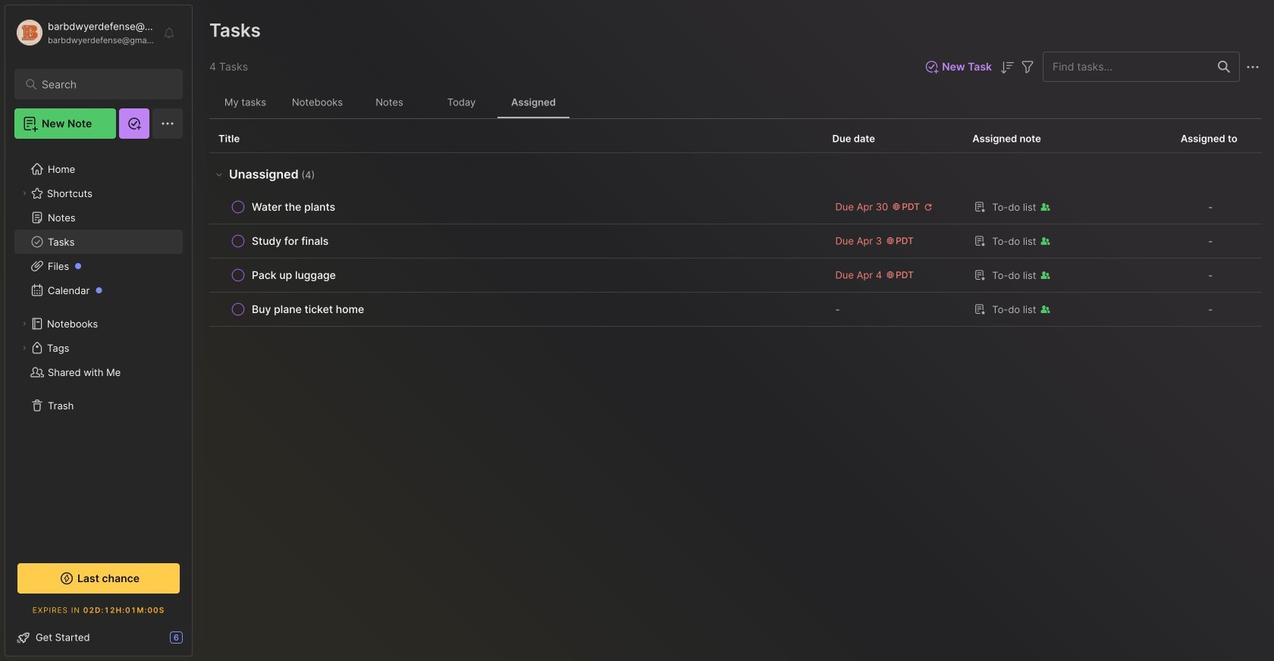 Task type: locate. For each thing, give the bounding box(es) containing it.
more actions and view options image
[[1244, 58, 1262, 76]]

study for finals 2 cell
[[252, 234, 329, 249]]

None search field
[[42, 75, 163, 93]]

Sort tasks by… field
[[998, 58, 1017, 77]]

row group
[[209, 153, 1262, 327]]

More actions and view options field
[[1240, 57, 1262, 76]]

main element
[[0, 0, 197, 662]]

expand tags image
[[20, 344, 29, 353]]

Filter tasks field
[[1019, 57, 1037, 76]]

Account field
[[14, 17, 155, 48]]

collapse unassigned image
[[213, 168, 225, 180]]

buy plane ticket home 4 cell
[[252, 302, 364, 317]]

filter tasks image
[[1019, 58, 1037, 76]]

row
[[209, 190, 1262, 225], [219, 196, 814, 218], [209, 225, 1262, 259], [219, 231, 814, 252], [209, 259, 1262, 293], [219, 265, 814, 286], [209, 293, 1262, 327], [219, 299, 814, 320]]

tree
[[5, 148, 192, 547]]



Task type: describe. For each thing, give the bounding box(es) containing it.
Search text field
[[42, 77, 163, 92]]

none search field inside main element
[[42, 75, 163, 93]]

Help and Learning task checklist field
[[5, 626, 192, 650]]

click to collapse image
[[192, 634, 203, 652]]

expand notebooks image
[[20, 319, 29, 329]]

tree inside main element
[[5, 148, 192, 547]]

water the plants 1 cell
[[252, 200, 335, 215]]

pack up luggage 3 cell
[[252, 268, 336, 283]]

Find tasks… text field
[[1044, 54, 1209, 79]]



Task type: vqa. For each thing, say whether or not it's contained in the screenshot.
the bottommost Personal
no



